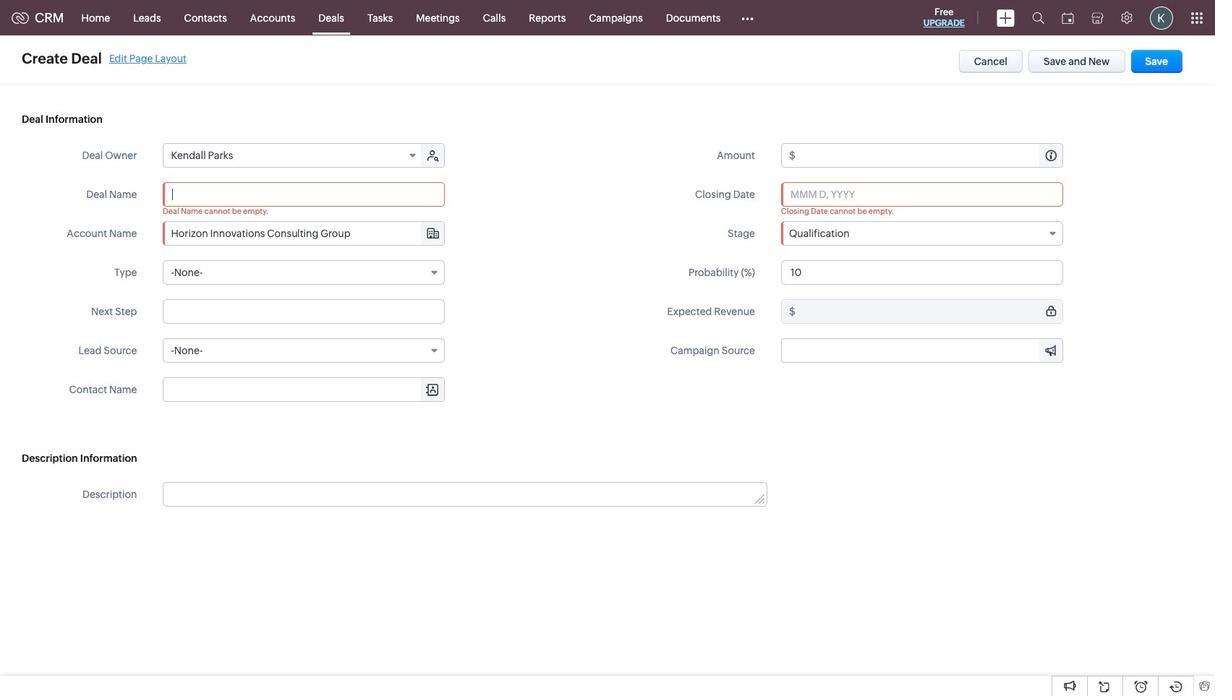 Task type: vqa. For each thing, say whether or not it's contained in the screenshot.
top Chanay
no



Task type: locate. For each thing, give the bounding box(es) containing it.
profile element
[[1141, 0, 1182, 35]]

create menu image
[[997, 9, 1015, 26]]

calendar image
[[1062, 12, 1074, 24]]

search element
[[1023, 0, 1053, 35]]

None field
[[164, 144, 423, 167], [781, 221, 1063, 246], [164, 222, 444, 245], [163, 260, 445, 285], [163, 339, 445, 363], [164, 378, 444, 401], [164, 144, 423, 167], [781, 221, 1063, 246], [164, 222, 444, 245], [163, 260, 445, 285], [163, 339, 445, 363], [164, 378, 444, 401]]

None text field
[[164, 222, 444, 245], [781, 260, 1063, 285], [163, 299, 445, 324], [164, 222, 444, 245], [781, 260, 1063, 285], [163, 299, 445, 324]]

None text field
[[798, 144, 1063, 167], [163, 182, 445, 207], [798, 300, 1063, 323], [164, 378, 444, 401], [164, 483, 766, 506], [798, 144, 1063, 167], [163, 182, 445, 207], [798, 300, 1063, 323], [164, 378, 444, 401], [164, 483, 766, 506]]



Task type: describe. For each thing, give the bounding box(es) containing it.
profile image
[[1150, 6, 1173, 29]]

Other Modules field
[[732, 6, 763, 29]]

search image
[[1032, 12, 1044, 24]]

MMM D, YYYY text field
[[781, 182, 1063, 207]]

create menu element
[[988, 0, 1023, 35]]

logo image
[[12, 12, 29, 24]]



